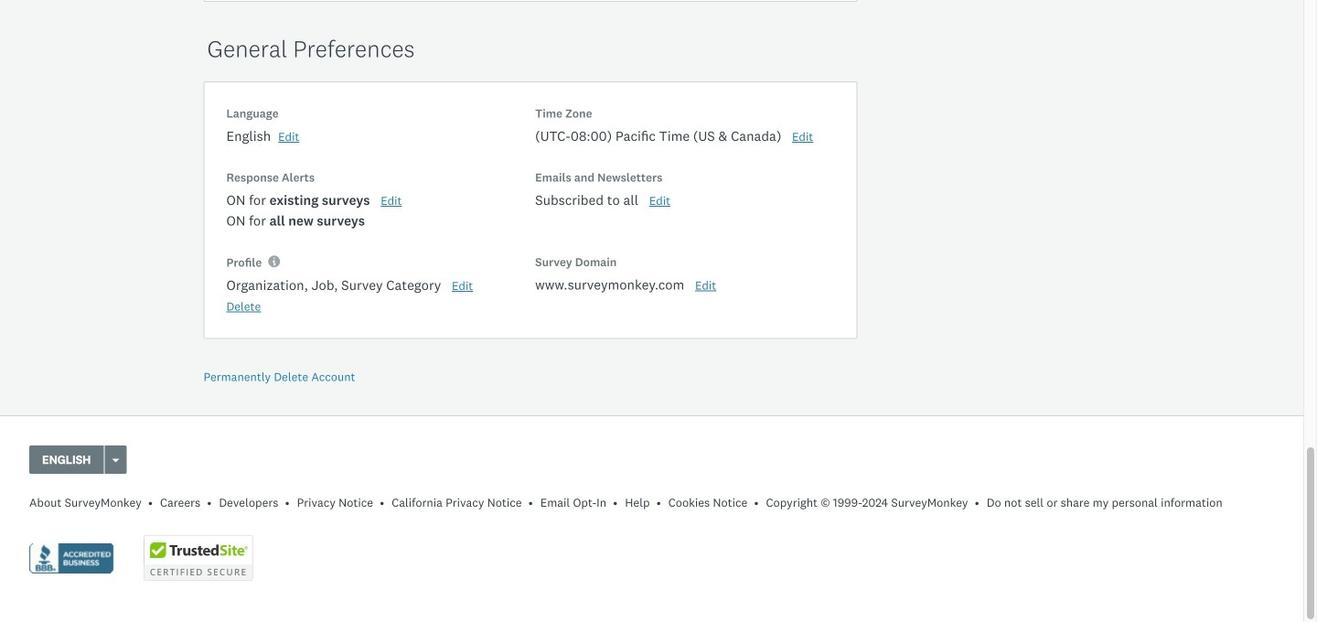 Task type: vqa. For each thing, say whether or not it's contained in the screenshot.
rightmost Products Icon
no



Task type: locate. For each thing, give the bounding box(es) containing it.
trustedsite helps keep you safe from identity theft, credit card fraud, spyware, spam, viruses and online scams image
[[144, 535, 253, 581]]



